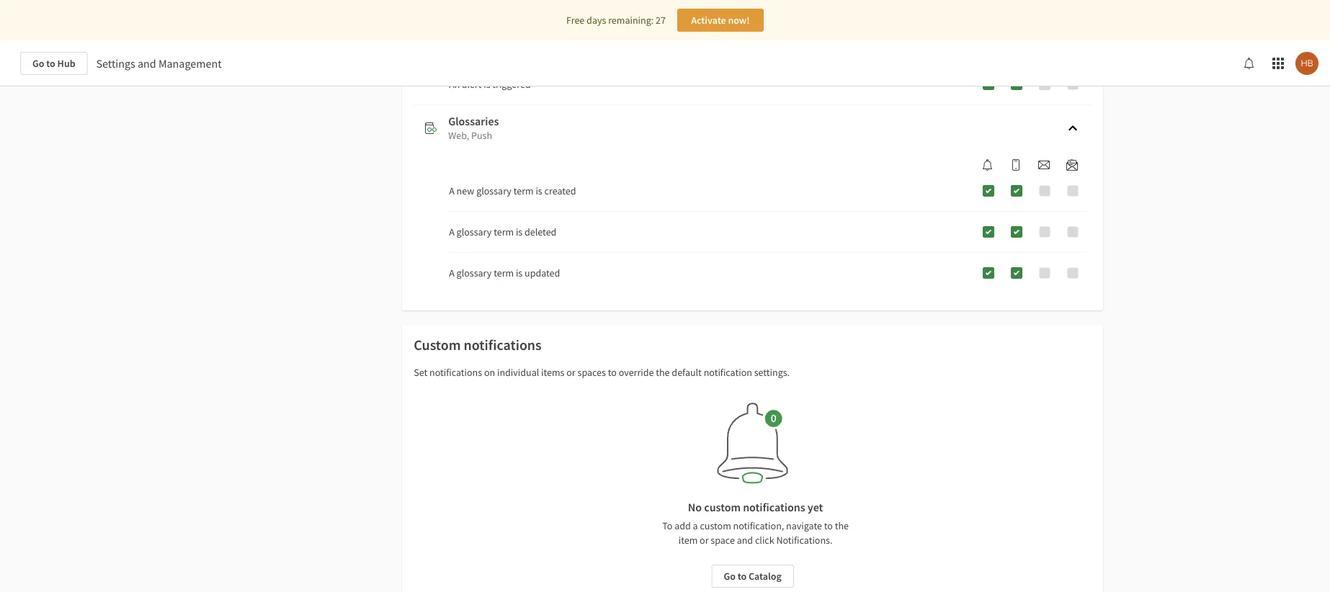 Task type: vqa. For each thing, say whether or not it's contained in the screenshot.
types dropdown button
no



Task type: describe. For each thing, give the bounding box(es) containing it.
space
[[711, 534, 735, 547]]

0 horizontal spatial and
[[138, 56, 156, 71]]

spaces
[[578, 366, 606, 379]]

notifications bundled in a daily email digest image
[[1067, 159, 1078, 171]]

on
[[484, 366, 495, 379]]

notification
[[704, 366, 752, 379]]

items
[[541, 366, 565, 379]]

glossary for a glossary term is deleted
[[457, 226, 492, 239]]

updated
[[525, 267, 560, 280]]

go to catalog
[[724, 570, 782, 583]]

1 vertical spatial custom
[[700, 520, 731, 533]]

alert
[[462, 78, 482, 91]]

glossary for a glossary term is updated
[[457, 267, 492, 280]]

a
[[693, 520, 698, 533]]

free days remaining: 27
[[566, 14, 666, 27]]

an
[[449, 78, 460, 91]]

go for go to catalog
[[724, 570, 736, 583]]

is right 'alert'
[[484, 78, 490, 91]]

glossaries web, push
[[448, 114, 499, 142]]

notifications for custom
[[464, 336, 542, 354]]

set
[[414, 366, 428, 379]]

to inside no custom notifications yet to add a custom notification, navigate to the item or space and click notifications.
[[824, 520, 833, 533]]

set notifications on individual items or spaces to override the default notification settings.
[[414, 366, 790, 379]]

push
[[471, 129, 492, 142]]

custom notifications main content
[[0, 0, 1330, 592]]

a new glossary term is created
[[449, 184, 576, 197]]

notifications inside no custom notifications yet to add a custom notification, navigate to the item or space and click notifications.
[[743, 500, 805, 515]]

activate now! link
[[677, 9, 764, 32]]

notifications sent to your email image
[[1038, 159, 1050, 171]]

days
[[587, 14, 606, 27]]

the inside no custom notifications yet to add a custom notification, navigate to the item or space and click notifications.
[[835, 520, 849, 533]]

remaining:
[[608, 14, 654, 27]]

push notifications in qlik sense mobile image
[[1010, 159, 1022, 171]]

and inside no custom notifications yet to add a custom notification, navigate to the item or space and click notifications.
[[737, 534, 753, 547]]

to inside 'link'
[[46, 57, 55, 70]]

0 vertical spatial term
[[514, 184, 534, 197]]

to
[[662, 520, 673, 533]]

new
[[457, 184, 474, 197]]

howard brown image
[[1296, 52, 1319, 75]]

web,
[[448, 129, 469, 142]]

navigate
[[786, 520, 822, 533]]

is left the 'created'
[[536, 184, 542, 197]]

settings.
[[754, 366, 790, 379]]

deleted
[[525, 226, 557, 239]]

an alert is triggered
[[449, 78, 531, 91]]

a for a new glossary term is created
[[449, 184, 455, 197]]

click
[[755, 534, 774, 547]]

a for a glossary term is deleted
[[449, 226, 455, 239]]

notification,
[[733, 520, 784, 533]]

notifications.
[[776, 534, 833, 547]]

add
[[675, 520, 691, 533]]

is left updated
[[516, 267, 523, 280]]

go for go to hub
[[32, 57, 44, 70]]

go to hub
[[32, 57, 75, 70]]



Task type: locate. For each thing, give the bounding box(es) containing it.
0 vertical spatial or
[[567, 366, 576, 379]]

0 horizontal spatial go
[[32, 57, 44, 70]]

term left updated
[[494, 267, 514, 280]]

term
[[514, 184, 534, 197], [494, 226, 514, 239], [494, 267, 514, 280]]

go left hub
[[32, 57, 44, 70]]

term left deleted at the top left of page
[[494, 226, 514, 239]]

notifications when using qlik sense in a browser element
[[976, 159, 1000, 171]]

the right navigate on the right of the page
[[835, 520, 849, 533]]

and
[[138, 56, 156, 71], [737, 534, 753, 547]]

notifications
[[464, 336, 542, 354], [430, 366, 482, 379], [743, 500, 805, 515]]

a for a glossary term is updated
[[449, 267, 455, 280]]

is left deleted at the top left of page
[[516, 226, 523, 239]]

glossary down a glossary term is deleted
[[457, 267, 492, 280]]

0 vertical spatial custom
[[704, 500, 741, 515]]

or right item
[[700, 534, 709, 547]]

created
[[544, 184, 576, 197]]

is
[[484, 78, 490, 91], [536, 184, 542, 197], [516, 226, 523, 239], [516, 267, 523, 280]]

go to hub link
[[20, 52, 88, 75]]

2 a from the top
[[449, 226, 455, 239]]

to
[[46, 57, 55, 70], [608, 366, 617, 379], [824, 520, 833, 533], [738, 570, 747, 583]]

and left click
[[737, 534, 753, 547]]

term for updated
[[494, 267, 514, 280]]

yet
[[808, 500, 823, 515]]

glossary
[[476, 184, 512, 197], [457, 226, 492, 239], [457, 267, 492, 280]]

management
[[158, 56, 222, 71]]

go left "catalog"
[[724, 570, 736, 583]]

term for deleted
[[494, 226, 514, 239]]

push notifications in qlik sense mobile element
[[1005, 159, 1028, 171]]

custom notifications
[[414, 336, 542, 354]]

2 vertical spatial a
[[449, 267, 455, 280]]

a down a glossary term is deleted
[[449, 267, 455, 280]]

triggered
[[492, 78, 531, 91]]

0 vertical spatial notifications
[[464, 336, 542, 354]]

notifications when using qlik sense in a browser image
[[982, 159, 994, 171]]

2 vertical spatial term
[[494, 267, 514, 280]]

hub
[[57, 57, 75, 70]]

1 vertical spatial the
[[835, 520, 849, 533]]

activate
[[691, 14, 726, 27]]

glossary down new
[[457, 226, 492, 239]]

3 a from the top
[[449, 267, 455, 280]]

0 vertical spatial and
[[138, 56, 156, 71]]

1 vertical spatial term
[[494, 226, 514, 239]]

1 horizontal spatial or
[[700, 534, 709, 547]]

1 vertical spatial a
[[449, 226, 455, 239]]

and right settings
[[138, 56, 156, 71]]

default
[[672, 366, 702, 379]]

0 horizontal spatial the
[[656, 366, 670, 379]]

glossary right new
[[476, 184, 512, 197]]

to right the spaces
[[608, 366, 617, 379]]

the left default
[[656, 366, 670, 379]]

a
[[449, 184, 455, 197], [449, 226, 455, 239], [449, 267, 455, 280]]

2 vertical spatial glossary
[[457, 267, 492, 280]]

or right items
[[567, 366, 576, 379]]

or inside no custom notifications yet to add a custom notification, navigate to the item or space and click notifications.
[[700, 534, 709, 547]]

2 vertical spatial notifications
[[743, 500, 805, 515]]

notifications for set
[[430, 366, 482, 379]]

a up a glossary term is updated
[[449, 226, 455, 239]]

notifications up the notification,
[[743, 500, 805, 515]]

to right navigate on the right of the page
[[824, 520, 833, 533]]

custom up space
[[700, 520, 731, 533]]

custom
[[414, 336, 461, 354]]

individual
[[497, 366, 539, 379]]

notifications down "custom"
[[430, 366, 482, 379]]

27
[[656, 14, 666, 27]]

0 vertical spatial go
[[32, 57, 44, 70]]

custom
[[704, 500, 741, 515], [700, 520, 731, 533]]

no
[[688, 500, 702, 515]]

1 horizontal spatial the
[[835, 520, 849, 533]]

go to catalog button
[[712, 565, 794, 588]]

1 vertical spatial glossary
[[457, 226, 492, 239]]

1 vertical spatial and
[[737, 534, 753, 547]]

a glossary term is updated
[[449, 267, 560, 280]]

a glossary term is deleted
[[449, 226, 557, 239]]

1 vertical spatial notifications
[[430, 366, 482, 379]]

go
[[32, 57, 44, 70], [724, 570, 736, 583]]

item
[[679, 534, 698, 547]]

settings
[[96, 56, 135, 71]]

0 vertical spatial the
[[656, 366, 670, 379]]

custom right 'no'
[[704, 500, 741, 515]]

to left "catalog"
[[738, 570, 747, 583]]

no custom notifications yet to add a custom notification, navigate to the item or space and click notifications.
[[662, 500, 849, 547]]

free
[[566, 14, 585, 27]]

to left hub
[[46, 57, 55, 70]]

1 vertical spatial or
[[700, 534, 709, 547]]

0 horizontal spatial or
[[567, 366, 576, 379]]

go inside go to hub 'link'
[[32, 57, 44, 70]]

override
[[619, 366, 654, 379]]

settings and management
[[96, 56, 222, 71]]

glossaries
[[448, 114, 499, 128]]

notifications bundled in a daily email digest element
[[1061, 159, 1084, 171]]

a left new
[[449, 184, 455, 197]]

1 a from the top
[[449, 184, 455, 197]]

0 vertical spatial a
[[449, 184, 455, 197]]

0 vertical spatial glossary
[[476, 184, 512, 197]]

activate now!
[[691, 14, 750, 27]]

now!
[[728, 14, 750, 27]]

1 horizontal spatial go
[[724, 570, 736, 583]]

or
[[567, 366, 576, 379], [700, 534, 709, 547]]

catalog
[[749, 570, 782, 583]]

term left the 'created'
[[514, 184, 534, 197]]

notifications up on in the bottom left of the page
[[464, 336, 542, 354]]

to inside button
[[738, 570, 747, 583]]

1 vertical spatial go
[[724, 570, 736, 583]]

the
[[656, 366, 670, 379], [835, 520, 849, 533]]

1 horizontal spatial and
[[737, 534, 753, 547]]

notifications sent to your email element
[[1033, 159, 1056, 171]]

go inside go to catalog button
[[724, 570, 736, 583]]



